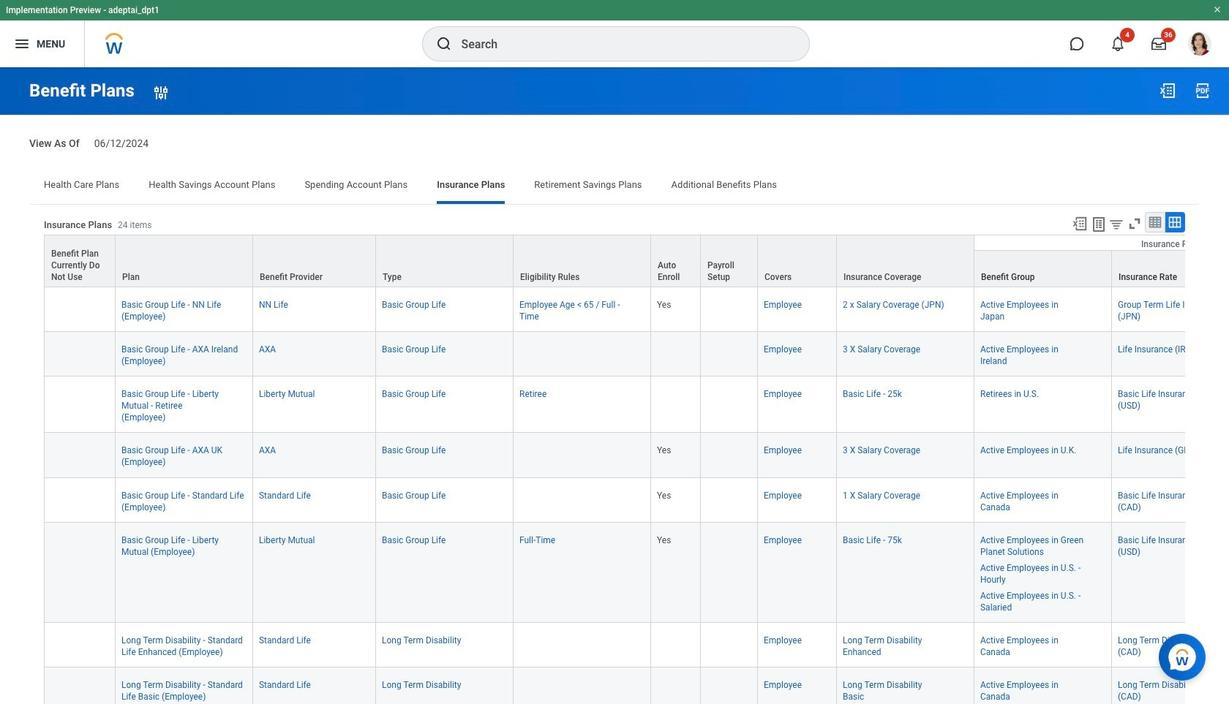 Task type: vqa. For each thing, say whether or not it's contained in the screenshot.
search workday "search field"
yes



Task type: describe. For each thing, give the bounding box(es) containing it.
6 column header from the left
[[651, 235, 701, 288]]

fullscreen image
[[1127, 216, 1143, 232]]

select to filter grid data image
[[1109, 216, 1125, 232]]

8 row from the top
[[44, 523, 1229, 624]]

change selection image
[[152, 84, 170, 101]]

close environment banner image
[[1213, 5, 1222, 14]]

9 column header from the left
[[837, 235, 975, 288]]

8 column header from the left
[[758, 235, 837, 288]]

justify image
[[13, 35, 31, 53]]

items selected list
[[981, 533, 1106, 614]]

export to excel image
[[1072, 216, 1088, 232]]

9 row from the top
[[44, 624, 1229, 668]]

2 column header from the left
[[116, 235, 253, 288]]

notifications large image
[[1111, 37, 1125, 51]]

7 column header from the left
[[701, 235, 758, 288]]

export to excel image
[[1159, 82, 1177, 100]]

Search Workday  search field
[[461, 28, 779, 60]]

table image
[[1148, 215, 1163, 230]]

view printable version (pdf) image
[[1194, 82, 1212, 100]]



Task type: locate. For each thing, give the bounding box(es) containing it.
export to worksheets image
[[1090, 216, 1108, 233]]

profile logan mcneil image
[[1188, 32, 1212, 59]]

3 row from the top
[[44, 287, 1229, 332]]

main content
[[0, 67, 1229, 705]]

10 row from the top
[[44, 668, 1229, 705]]

cell
[[44, 287, 116, 332], [701, 287, 758, 332], [44, 332, 116, 377], [514, 332, 651, 377], [651, 332, 701, 377], [701, 332, 758, 377], [44, 377, 116, 433], [651, 377, 701, 433], [701, 377, 758, 433], [44, 433, 116, 478], [514, 433, 651, 478], [701, 433, 758, 478], [44, 478, 116, 523], [514, 478, 651, 523], [701, 478, 758, 523], [44, 523, 116, 624], [701, 523, 758, 624], [44, 624, 116, 668], [514, 624, 651, 668], [651, 624, 701, 668], [701, 624, 758, 668], [44, 668, 116, 705], [514, 668, 651, 705], [651, 668, 701, 705], [701, 668, 758, 705]]

7 row from the top
[[44, 478, 1229, 523]]

3 column header from the left
[[253, 235, 376, 288]]

1 row from the top
[[44, 235, 1229, 288]]

search image
[[435, 35, 453, 53]]

5 column header from the left
[[514, 235, 651, 288]]

inbox large image
[[1152, 37, 1166, 51]]

expand table image
[[1168, 215, 1183, 230]]

column header
[[44, 235, 116, 288], [116, 235, 253, 288], [253, 235, 376, 288], [376, 235, 514, 288], [514, 235, 651, 288], [651, 235, 701, 288], [701, 235, 758, 288], [758, 235, 837, 288], [837, 235, 975, 288]]

banner
[[0, 0, 1229, 67]]

2 row from the top
[[44, 236, 1229, 288]]

4 column header from the left
[[376, 235, 514, 288]]

row
[[44, 235, 1229, 288], [44, 236, 1229, 288], [44, 287, 1229, 332], [44, 332, 1229, 377], [44, 377, 1229, 433], [44, 433, 1229, 478], [44, 478, 1229, 523], [44, 523, 1229, 624], [44, 624, 1229, 668], [44, 668, 1229, 705]]

1 column header from the left
[[44, 235, 116, 288]]

toolbar
[[1065, 212, 1185, 235]]

5 row from the top
[[44, 377, 1229, 433]]

6 row from the top
[[44, 433, 1229, 478]]

4 row from the top
[[44, 332, 1229, 377]]

tab list
[[29, 169, 1200, 204]]



